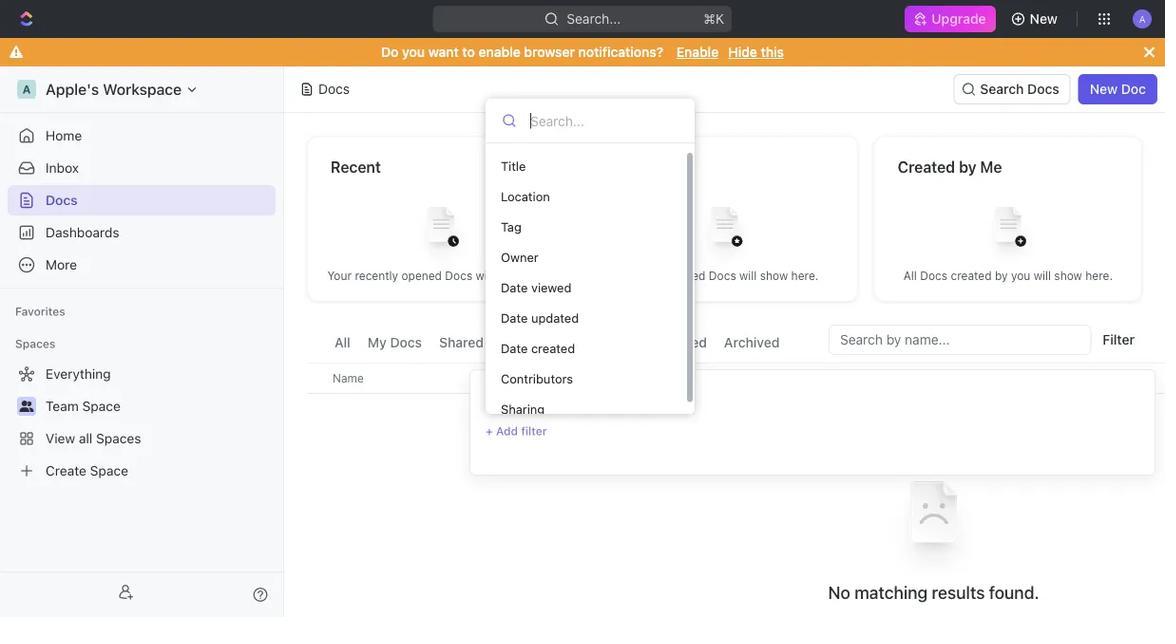 Task type: describe. For each thing, give the bounding box(es) containing it.
results
[[932, 583, 985, 603]]

my
[[368, 335, 387, 351]]

recent
[[331, 158, 381, 176]]

updated inside date updated button
[[1111, 372, 1156, 385]]

1 here. from the left
[[528, 270, 555, 283]]

browser
[[524, 44, 575, 60]]

all for all
[[335, 335, 351, 351]]

1 show from the left
[[496, 270, 525, 283]]

workspace button
[[557, 325, 637, 363]]

Search... text field
[[530, 106, 679, 135]]

0 horizontal spatial date updated
[[501, 311, 579, 326]]

docs link
[[8, 185, 276, 216]]

no favorited docs image
[[687, 193, 763, 269]]

enable
[[479, 44, 521, 60]]

2 will from the left
[[740, 270, 757, 283]]

no matching results found. row
[[307, 456, 1166, 618]]

my docs
[[368, 335, 422, 351]]

home link
[[8, 121, 276, 151]]

shared
[[439, 335, 484, 351]]

tree inside sidebar navigation
[[8, 359, 276, 487]]

assigned button
[[644, 325, 712, 363]]

date up private
[[501, 311, 528, 326]]

favorites button
[[8, 300, 73, 323]]

date inside button
[[1083, 372, 1108, 385]]

assigned
[[649, 335, 707, 351]]

spaces
[[15, 337, 55, 351]]

+ add filter
[[486, 425, 547, 438]]

1 horizontal spatial created
[[951, 270, 992, 283]]

matching
[[855, 583, 928, 603]]

contributors
[[501, 372, 573, 386]]

docs up recent
[[318, 81, 350, 97]]

3 will from the left
[[1034, 270, 1051, 283]]

my docs button
[[363, 325, 427, 363]]

search...
[[567, 11, 621, 27]]

no matching results found. table
[[307, 363, 1166, 618]]

0 horizontal spatial location
[[501, 190, 550, 204]]

opened
[[402, 270, 442, 283]]

do you want to enable browser notifications? enable hide this
[[381, 44, 784, 60]]

found.
[[989, 583, 1040, 603]]

to
[[462, 44, 475, 60]]

filter button
[[1095, 325, 1143, 356]]

title
[[501, 159, 526, 173]]

your favorited docs will show here.
[[631, 270, 819, 283]]

all button
[[330, 325, 355, 363]]

filter
[[521, 425, 547, 438]]

no data image
[[877, 456, 991, 582]]

date created
[[501, 342, 575, 356]]

all for all docs created by you will show here.
[[904, 270, 917, 283]]

private button
[[496, 325, 550, 363]]

viewed
[[531, 281, 572, 295]]

home
[[46, 128, 82, 144]]

me
[[981, 158, 1003, 176]]

docs inside sidebar navigation
[[46, 193, 78, 208]]

inbox link
[[8, 153, 276, 183]]

2 show from the left
[[760, 270, 788, 283]]

sharing
[[501, 403, 545, 417]]

created by me
[[898, 158, 1003, 176]]

enable
[[677, 44, 719, 60]]

add
[[496, 425, 518, 438]]

search docs
[[980, 81, 1060, 97]]

date up contributors
[[501, 342, 528, 356]]

filter
[[1103, 332, 1135, 348]]

0 horizontal spatial by
[[959, 158, 977, 176]]

date updated button
[[1071, 364, 1166, 394]]

location inside row
[[672, 372, 718, 385]]

no recent docs image
[[403, 193, 479, 269]]



Task type: locate. For each thing, give the bounding box(es) containing it.
+
[[486, 425, 493, 438]]

1 vertical spatial by
[[995, 270, 1008, 283]]

new up the search docs
[[1030, 11, 1058, 27]]

row containing name
[[307, 363, 1166, 395]]

0 vertical spatial by
[[959, 158, 977, 176]]

0 horizontal spatial updated
[[531, 311, 579, 326]]

show
[[496, 270, 525, 283], [760, 270, 788, 283], [1055, 270, 1083, 283]]

1 will from the left
[[476, 270, 493, 283]]

search
[[980, 81, 1024, 97]]

favorited
[[658, 270, 706, 283]]

your
[[327, 270, 352, 283], [631, 270, 655, 283]]

do
[[381, 44, 399, 60]]

1 vertical spatial updated
[[1111, 372, 1156, 385]]

no matching results found.
[[828, 583, 1040, 603]]

all inside button
[[335, 335, 351, 351]]

3 here. from the left
[[1086, 270, 1113, 283]]

location down title
[[501, 190, 550, 204]]

all docs created by you will show here.
[[904, 270, 1113, 283]]

notifications?
[[579, 44, 664, 60]]

2 here. from the left
[[792, 270, 819, 283]]

0 horizontal spatial here.
[[528, 270, 555, 283]]

docs inside button
[[390, 335, 422, 351]]

0 vertical spatial updated
[[531, 311, 579, 326]]

archived button
[[720, 325, 785, 363]]

tree
[[8, 359, 276, 487]]

here.
[[528, 270, 555, 283], [792, 270, 819, 283], [1086, 270, 1113, 283]]

tab list containing all
[[330, 325, 785, 363]]

0 horizontal spatial you
[[402, 44, 425, 60]]

1 vertical spatial location
[[672, 372, 718, 385]]

favorites
[[15, 305, 65, 318]]

created
[[951, 270, 992, 283], [531, 342, 575, 356]]

docs
[[318, 81, 350, 97], [1028, 81, 1060, 97], [46, 193, 78, 208], [445, 270, 473, 283], [709, 270, 736, 283], [920, 270, 948, 283], [390, 335, 422, 351]]

0 vertical spatial you
[[402, 44, 425, 60]]

by down no created by me docs image
[[995, 270, 1008, 283]]

new doc
[[1090, 81, 1147, 97]]

1 vertical spatial new
[[1090, 81, 1118, 97]]

location down assigned button on the bottom of page
[[672, 372, 718, 385]]

created
[[898, 158, 956, 176]]

1 horizontal spatial updated
[[1111, 372, 1156, 385]]

column header inside no matching results found. table
[[307, 363, 328, 395]]

dashboards link
[[8, 218, 276, 248]]

1 vertical spatial date updated
[[1083, 372, 1156, 385]]

shared button
[[435, 325, 489, 363]]

your left favorited
[[631, 270, 655, 283]]

1 horizontal spatial new
[[1090, 81, 1118, 97]]

name
[[333, 372, 364, 385]]

new for new doc
[[1090, 81, 1118, 97]]

docs down inbox
[[46, 193, 78, 208]]

upgrade link
[[905, 6, 996, 32]]

doc
[[1122, 81, 1147, 97]]

1 horizontal spatial by
[[995, 270, 1008, 283]]

2 horizontal spatial here.
[[1086, 270, 1113, 283]]

0 vertical spatial date updated
[[501, 311, 579, 326]]

Search by name... text field
[[840, 326, 1080, 355]]

date updated inside button
[[1083, 372, 1156, 385]]

recently
[[355, 270, 398, 283]]

docs right my
[[390, 335, 422, 351]]

created up contributors
[[531, 342, 575, 356]]

created down no created by me docs image
[[951, 270, 992, 283]]

docs right favorited
[[709, 270, 736, 283]]

1 vertical spatial you
[[1011, 270, 1031, 283]]

0 vertical spatial all
[[904, 270, 917, 283]]

2 your from the left
[[631, 270, 655, 283]]

hide
[[728, 44, 758, 60]]

3 show from the left
[[1055, 270, 1083, 283]]

column header
[[307, 363, 328, 395]]

filter button
[[1095, 325, 1143, 356]]

want
[[428, 44, 459, 60]]

date updated
[[501, 311, 579, 326], [1083, 372, 1156, 385]]

0 horizontal spatial created
[[531, 342, 575, 356]]

new
[[1030, 11, 1058, 27], [1090, 81, 1118, 97]]

tag
[[501, 220, 522, 234]]

all left my
[[335, 335, 351, 351]]

by
[[959, 158, 977, 176], [995, 270, 1008, 283]]

0 horizontal spatial show
[[496, 270, 525, 283]]

you right "do"
[[402, 44, 425, 60]]

new left doc
[[1090, 81, 1118, 97]]

no
[[828, 583, 851, 603]]

by left me
[[959, 158, 977, 176]]

owner
[[501, 251, 539, 265]]

0 vertical spatial new
[[1030, 11, 1058, 27]]

0 vertical spatial location
[[501, 190, 550, 204]]

new button
[[1004, 4, 1070, 34]]

your left the recently at top
[[327, 270, 352, 283]]

your for your recently opened docs will show here.
[[327, 270, 352, 283]]

date viewed
[[501, 281, 572, 295]]

no created by me docs image
[[970, 193, 1047, 269]]

workspace
[[562, 335, 632, 351]]

1 vertical spatial all
[[335, 335, 351, 351]]

tab list
[[330, 325, 785, 363]]

docs inside button
[[1028, 81, 1060, 97]]

docs right search at the right top of page
[[1028, 81, 1060, 97]]

1 vertical spatial created
[[531, 342, 575, 356]]

new doc button
[[1079, 74, 1158, 105]]

your for your favorited docs will show here.
[[631, 270, 655, 283]]

all
[[904, 270, 917, 283], [335, 335, 351, 351]]

dashboards
[[46, 225, 119, 241]]

row
[[307, 363, 1166, 395]]

docs right opened
[[445, 270, 473, 283]]

will
[[476, 270, 493, 283], [740, 270, 757, 283], [1034, 270, 1051, 283]]

updated down filter dropdown button
[[1111, 372, 1156, 385]]

1 horizontal spatial you
[[1011, 270, 1031, 283]]

1 horizontal spatial your
[[631, 270, 655, 283]]

0 horizontal spatial new
[[1030, 11, 1058, 27]]

will down no favorited docs image at the right top of the page
[[740, 270, 757, 283]]

date updated up private
[[501, 311, 579, 326]]

1 horizontal spatial date updated
[[1083, 372, 1156, 385]]

1 horizontal spatial will
[[740, 270, 757, 283]]

date down owner
[[501, 281, 528, 295]]

will left date viewed
[[476, 270, 493, 283]]

location
[[501, 190, 550, 204], [672, 372, 718, 385]]

your recently opened docs will show here.
[[327, 270, 555, 283]]

sidebar navigation
[[0, 67, 284, 618]]

0 horizontal spatial will
[[476, 270, 493, 283]]

private
[[501, 335, 545, 351]]

archived
[[724, 335, 780, 351]]

inbox
[[46, 160, 79, 176]]

you
[[402, 44, 425, 60], [1011, 270, 1031, 283]]

you down no created by me docs image
[[1011, 270, 1031, 283]]

2 horizontal spatial show
[[1055, 270, 1083, 283]]

date updated down filter dropdown button
[[1083, 372, 1156, 385]]

1 horizontal spatial location
[[672, 372, 718, 385]]

updated down 'viewed'
[[531, 311, 579, 326]]

1 horizontal spatial show
[[760, 270, 788, 283]]

upgrade
[[932, 11, 986, 27]]

updated
[[531, 311, 579, 326], [1111, 372, 1156, 385]]

1 your from the left
[[327, 270, 352, 283]]

date
[[501, 281, 528, 295], [501, 311, 528, 326], [501, 342, 528, 356], [1083, 372, 1108, 385]]

all up search by name... text box
[[904, 270, 917, 283]]

0 horizontal spatial all
[[335, 335, 351, 351]]

docs up search by name... text box
[[920, 270, 948, 283]]

will down no created by me docs image
[[1034, 270, 1051, 283]]

1 horizontal spatial here.
[[792, 270, 819, 283]]

0 vertical spatial created
[[951, 270, 992, 283]]

0 horizontal spatial your
[[327, 270, 352, 283]]

search docs button
[[954, 74, 1071, 105]]

⌘k
[[704, 11, 725, 27]]

2 horizontal spatial will
[[1034, 270, 1051, 283]]

1 horizontal spatial all
[[904, 270, 917, 283]]

new for new
[[1030, 11, 1058, 27]]

date down filter dropdown button
[[1083, 372, 1108, 385]]

this
[[761, 44, 784, 60]]



Task type: vqa. For each thing, say whether or not it's contained in the screenshot.
TEAM SPACE within the Tree
no



